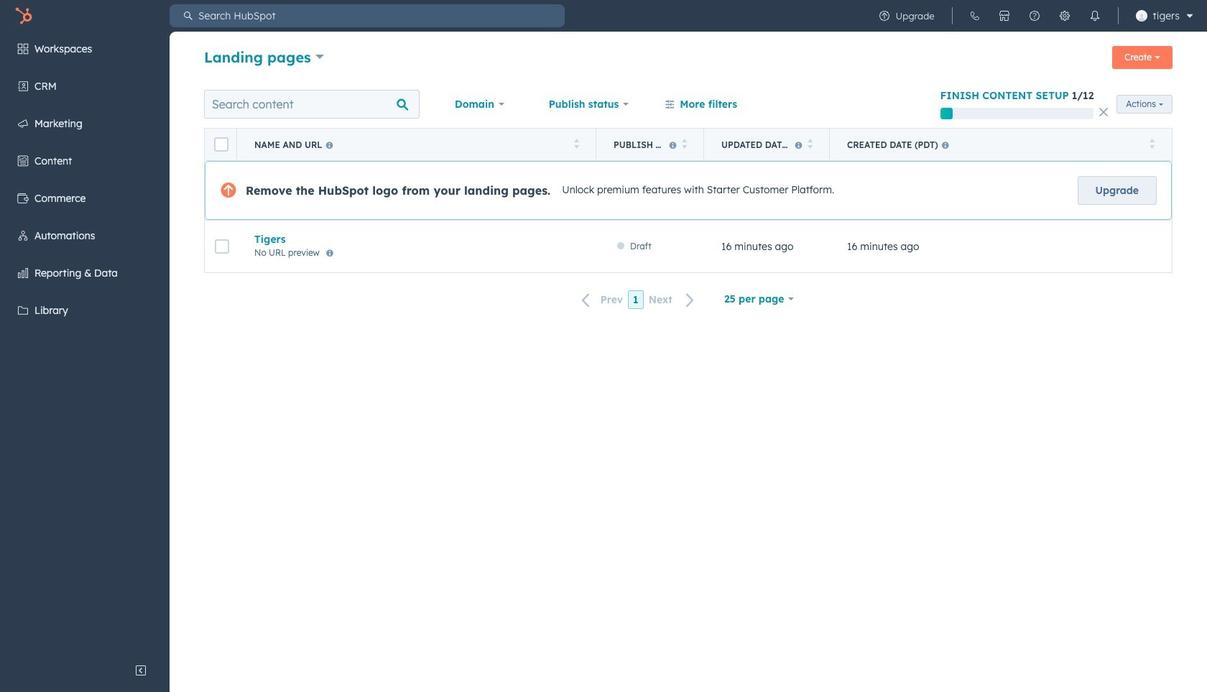 Task type: vqa. For each thing, say whether or not it's contained in the screenshot.
the Christina Overa Image
no



Task type: describe. For each thing, give the bounding box(es) containing it.
notifications image
[[1089, 10, 1101, 22]]

settings image
[[1059, 10, 1070, 22]]

Search HubSpot search field
[[193, 4, 565, 27]]

Search content search field
[[204, 90, 420, 119]]

1 press to sort. element from the left
[[574, 138, 579, 151]]

pagination navigation
[[573, 290, 703, 309]]

close image
[[1100, 108, 1108, 116]]



Task type: locate. For each thing, give the bounding box(es) containing it.
0 horizontal spatial press to sort. image
[[574, 138, 579, 148]]

2 press to sort. image from the left
[[807, 138, 813, 148]]

1 horizontal spatial press to sort. image
[[807, 138, 813, 148]]

press to sort. image for 4th press to sort. element from right
[[574, 138, 579, 148]]

1 horizontal spatial menu
[[869, 0, 1199, 32]]

banner
[[204, 42, 1173, 75]]

marketplaces image
[[999, 10, 1010, 22]]

0 horizontal spatial menu
[[0, 32, 170, 656]]

4 press to sort. element from the left
[[1149, 138, 1155, 151]]

press to sort. image for 1st press to sort. element from the right
[[1149, 138, 1155, 148]]

2 press to sort. image from the left
[[1149, 138, 1155, 148]]

press to sort. image
[[682, 138, 687, 148], [807, 138, 813, 148]]

1 press to sort. image from the left
[[682, 138, 687, 148]]

press to sort. element
[[574, 138, 579, 151], [682, 138, 687, 151], [807, 138, 813, 151], [1149, 138, 1155, 151]]

progress bar
[[940, 108, 953, 119]]

help image
[[1029, 10, 1040, 22]]

3 press to sort. element from the left
[[807, 138, 813, 151]]

howard n/a image
[[1136, 10, 1147, 22]]

1 horizontal spatial press to sort. image
[[1149, 138, 1155, 148]]

2 press to sort. element from the left
[[682, 138, 687, 151]]

press to sort. image
[[574, 138, 579, 148], [1149, 138, 1155, 148]]

menu
[[869, 0, 1199, 32], [0, 32, 170, 656]]

1 press to sort. image from the left
[[574, 138, 579, 148]]

0 horizontal spatial press to sort. image
[[682, 138, 687, 148]]



